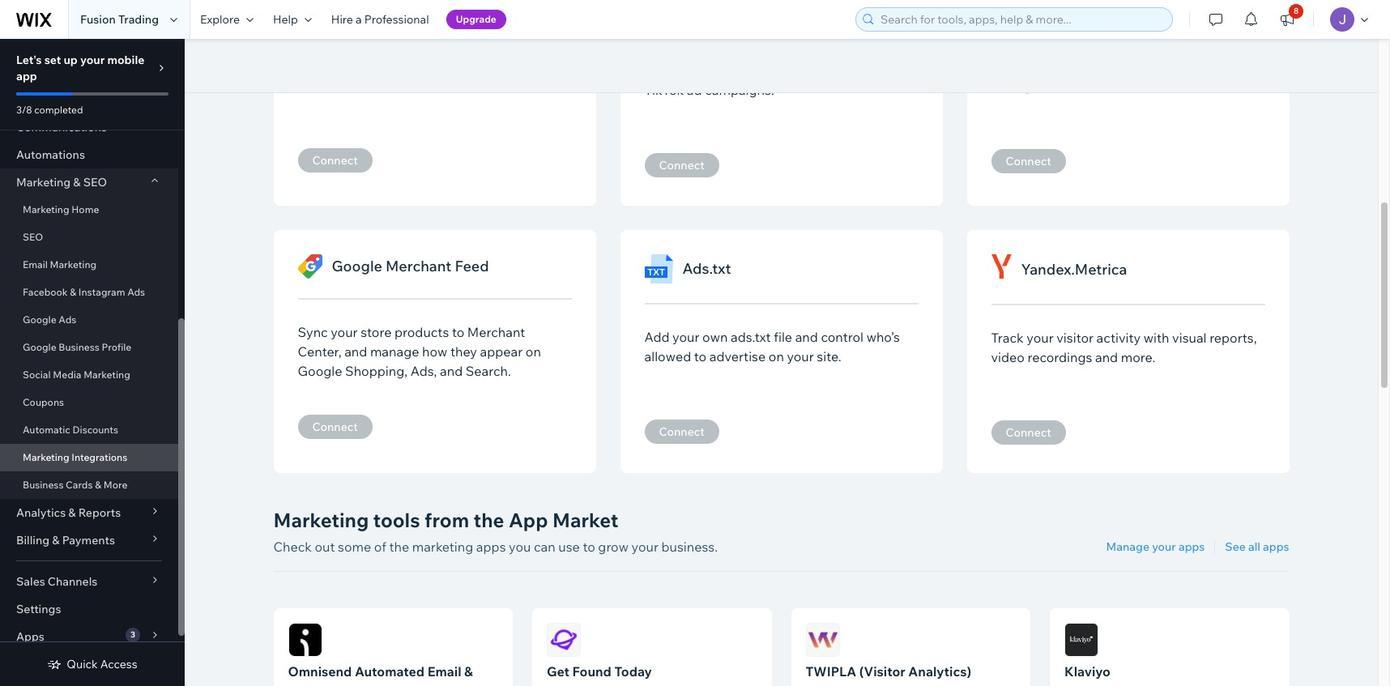 Task type: describe. For each thing, give the bounding box(es) containing it.
track your visitor activity with visual reports, video recordings and more.
[[991, 330, 1257, 365]]

discounts
[[73, 424, 118, 436]]

today
[[614, 663, 652, 680]]

advertise
[[709, 348, 766, 365]]

products for channels.
[[1110, 58, 1164, 75]]

billing
[[16, 533, 50, 548]]

help button
[[263, 0, 321, 39]]

tracking.
[[508, 77, 561, 93]]

& for reports
[[68, 505, 76, 520]]

billing & payments
[[16, 533, 115, 548]]

marketing down profile
[[84, 369, 130, 381]]

your inside let's set up your mobile app
[[80, 53, 105, 67]]

social media marketing
[[23, 369, 130, 381]]

ad inside track and measure the effectiveness of your tiktok ad campaigns.
[[687, 82, 702, 98]]

settings link
[[0, 595, 178, 623]]

video
[[991, 349, 1025, 365]]

store for sales
[[1076, 58, 1107, 75]]

8
[[1294, 6, 1299, 16]]

feed
[[455, 257, 489, 275]]

fusion
[[80, 12, 116, 27]]

and up shopping,
[[344, 343, 367, 360]]

3/8
[[16, 104, 32, 116]]

see all apps link
[[1225, 540, 1289, 554]]

found
[[572, 663, 611, 680]]

& for payments
[[52, 533, 60, 548]]

check out some of the marketing apps you can use to grow your business.
[[273, 539, 718, 555]]

twipla (visitor analytics) link
[[806, 623, 1016, 686]]

manage your apps link
[[1106, 540, 1205, 554]]

business cards & more link
[[0, 471, 178, 499]]

automated
[[355, 663, 425, 680]]

marketing & seo button
[[0, 168, 178, 196]]

file
[[774, 329, 792, 345]]

social
[[23, 369, 51, 381]]

marketing for marketing & seo
[[16, 175, 71, 190]]

twipla
[[806, 663, 856, 680]]

marketing & seo
[[16, 175, 107, 190]]

up
[[64, 53, 78, 67]]

business.
[[661, 539, 718, 555]]

media
[[53, 369, 81, 381]]

apps
[[16, 629, 44, 644]]

google merchant feed
[[332, 257, 489, 275]]

Search for tools, apps, help & more... field
[[876, 8, 1167, 31]]

facebook inside promote your store products on facebook through different sales channels.
[[1186, 58, 1245, 75]]

1 vertical spatial of
[[374, 539, 386, 555]]

seo inside "link"
[[23, 231, 43, 243]]

payments
[[62, 533, 115, 548]]

coupons link
[[0, 389, 178, 416]]

different
[[1042, 78, 1095, 94]]

(visitor
[[859, 663, 905, 680]]

track for track and measure the effectiveness of your tiktok ad campaigns.
[[644, 62, 677, 79]]

you
[[509, 539, 531, 555]]

your right manage
[[1152, 540, 1176, 554]]

analytics & reports
[[16, 505, 121, 520]]

explore
[[200, 12, 240, 27]]

marketing for marketing tools from the app market
[[273, 508, 369, 532]]

promote your store products on facebook through different sales channels.
[[991, 58, 1245, 94]]

reports
[[78, 505, 121, 520]]

control
[[821, 329, 864, 345]]

get
[[298, 77, 318, 93]]

through
[[991, 78, 1039, 94]]

2 vertical spatial to
[[583, 539, 595, 555]]

0 vertical spatial merchant
[[386, 257, 452, 275]]

track and measure the effectiveness of your tiktok ad campaigns.
[[644, 62, 909, 98]]

communications button
[[0, 113, 178, 141]]

hire a professional link
[[321, 0, 439, 39]]

mobile
[[107, 53, 144, 67]]

your down file
[[787, 348, 814, 365]]

ads inside "google ads" link
[[59, 313, 76, 326]]

analytics
[[16, 505, 66, 520]]

apps for manage your apps
[[1179, 540, 1205, 554]]

run
[[298, 58, 322, 74]]

channels.
[[1131, 78, 1188, 94]]

email inside sidebar element
[[23, 258, 48, 271]]

email marketing link
[[0, 251, 178, 279]]

market
[[552, 508, 618, 532]]

omnisend automated email & sms
[[288, 663, 473, 686]]

see all apps
[[1225, 540, 1289, 554]]

klaviyo
[[1064, 663, 1111, 680]]

with inside run targeted remarketing ad campaigns and get useful insights with conversion tracking.
[[411, 77, 436, 93]]

ads inside facebook & instagram ads link
[[127, 286, 145, 298]]

your inside track your visitor activity with visual reports, video recordings and more.
[[1027, 330, 1054, 346]]

sales
[[16, 574, 45, 589]]

to inside add your own ads.txt file and control who's allowed to advertise on your site.
[[694, 348, 707, 365]]

& for seo
[[73, 175, 81, 190]]

manage
[[1106, 540, 1149, 554]]

the for measure
[[761, 62, 781, 79]]

& inside omnisend automated email & sms
[[464, 663, 473, 680]]

seo link
[[0, 224, 178, 251]]

omnisend automated email & sms logo image
[[288, 623, 322, 657]]

visual
[[1172, 330, 1207, 346]]

ads,
[[410, 363, 437, 379]]

trading
[[118, 12, 159, 27]]

with inside track your visitor activity with visual reports, video recordings and more.
[[1144, 330, 1169, 346]]

insights
[[360, 77, 408, 93]]

automatic
[[23, 424, 70, 436]]

your inside sync your store products to merchant center, and manage how they appear on google shopping, ads, and search.
[[331, 324, 358, 340]]

see
[[1225, 540, 1246, 554]]

marketing home link
[[0, 196, 178, 224]]

billing & payments button
[[0, 527, 178, 554]]

google for google ads
[[23, 313, 56, 326]]

and inside track your visitor activity with visual reports, video recordings and more.
[[1095, 349, 1118, 365]]

get found today
[[547, 663, 652, 680]]

get found today  logo image
[[547, 623, 581, 657]]

seo inside popup button
[[83, 175, 107, 190]]

your up allowed
[[672, 329, 699, 345]]

quick
[[67, 657, 98, 672]]

yandex.metrica
[[1021, 260, 1127, 278]]

let's
[[16, 53, 42, 67]]

0 horizontal spatial the
[[389, 539, 409, 555]]

sales channels
[[16, 574, 97, 589]]

store for manage
[[361, 324, 392, 340]]

on inside add your own ads.txt file and control who's allowed to advertise on your site.
[[769, 348, 784, 365]]

email inside omnisend automated email & sms
[[427, 663, 461, 680]]

set
[[44, 53, 61, 67]]

google for google merchant feed
[[332, 257, 382, 275]]

and inside run targeted remarketing ad campaigns and get useful insights with conversion tracking.
[[543, 58, 566, 74]]

and inside track and measure the effectiveness of your tiktok ad campaigns.
[[680, 62, 703, 79]]

own
[[702, 329, 728, 345]]

home
[[72, 203, 99, 215]]

all
[[1248, 540, 1260, 554]]



Task type: vqa. For each thing, say whether or not it's contained in the screenshot.
Popular
no



Task type: locate. For each thing, give the bounding box(es) containing it.
get found today link
[[547, 623, 757, 686]]

& right "billing"
[[52, 533, 60, 548]]

your up the center,
[[331, 324, 358, 340]]

ads right instagram
[[127, 286, 145, 298]]

business
[[59, 341, 99, 353], [23, 479, 64, 491]]

your right effectiveness
[[882, 62, 909, 79]]

communications
[[16, 120, 107, 134]]

on inside sync your store products to merchant center, and manage how they appear on google shopping, ads, and search.
[[526, 343, 541, 360]]

a
[[356, 12, 362, 27]]

marketing home
[[23, 203, 99, 215]]

measure
[[706, 62, 758, 79]]

1 vertical spatial store
[[361, 324, 392, 340]]

hire a professional
[[331, 12, 429, 27]]

track inside track and measure the effectiveness of your tiktok ad campaigns.
[[644, 62, 677, 79]]

appear
[[480, 343, 523, 360]]

marketing up facebook & instagram ads
[[50, 258, 97, 271]]

email right automated
[[427, 663, 461, 680]]

professional
[[364, 12, 429, 27]]

promote
[[991, 58, 1043, 75]]

the inside track and measure the effectiveness of your tiktok ad campaigns.
[[761, 62, 781, 79]]

1 vertical spatial products
[[394, 324, 449, 340]]

the down tools
[[389, 539, 409, 555]]

0 horizontal spatial with
[[411, 77, 436, 93]]

track inside track your visitor activity with visual reports, video recordings and more.
[[991, 330, 1024, 346]]

1 horizontal spatial apps
[[1179, 540, 1205, 554]]

0 horizontal spatial facebook
[[23, 286, 68, 298]]

apps for see all apps
[[1263, 540, 1289, 554]]

1 horizontal spatial on
[[769, 348, 784, 365]]

marketing for marketing home
[[23, 203, 69, 215]]

facebook up google ads
[[23, 286, 68, 298]]

the up campaigns.
[[761, 62, 781, 79]]

0 horizontal spatial email
[[23, 258, 48, 271]]

store up manage
[[361, 324, 392, 340]]

twipla (visitor analytics) logo image
[[806, 623, 840, 657]]

1 horizontal spatial of
[[867, 62, 879, 79]]

email up facebook & instagram ads
[[23, 258, 48, 271]]

add
[[644, 329, 670, 345]]

to
[[452, 324, 464, 340], [694, 348, 707, 365], [583, 539, 595, 555]]

conversion
[[439, 77, 505, 93]]

1 vertical spatial seo
[[23, 231, 43, 243]]

marketing inside popup button
[[16, 175, 71, 190]]

1 vertical spatial ad
[[687, 82, 702, 98]]

3/8 completed
[[16, 104, 83, 116]]

1 horizontal spatial products
[[1110, 58, 1164, 75]]

business up analytics on the left
[[23, 479, 64, 491]]

to down own at the right of the page
[[694, 348, 707, 365]]

and down activity
[[1095, 349, 1118, 365]]

1 horizontal spatial ads
[[127, 286, 145, 298]]

1 vertical spatial business
[[23, 479, 64, 491]]

visitor
[[1057, 330, 1094, 346]]

seo up the email marketing
[[23, 231, 43, 243]]

& for instagram
[[70, 286, 76, 298]]

marketing
[[412, 539, 473, 555]]

app
[[509, 508, 548, 532]]

settings
[[16, 602, 61, 616]]

recordings
[[1028, 349, 1092, 365]]

ad
[[456, 58, 471, 74], [687, 82, 702, 98]]

your right up
[[80, 53, 105, 67]]

on right appear
[[526, 343, 541, 360]]

0 horizontal spatial apps
[[476, 539, 506, 555]]

0 horizontal spatial seo
[[23, 231, 43, 243]]

store inside promote your store products on facebook through different sales channels.
[[1076, 58, 1107, 75]]

your up recordings
[[1027, 330, 1054, 346]]

and inside add your own ads.txt file and control who's allowed to advertise on your site.
[[795, 329, 818, 345]]

0 vertical spatial the
[[761, 62, 781, 79]]

0 vertical spatial products
[[1110, 58, 1164, 75]]

1 horizontal spatial track
[[991, 330, 1024, 346]]

let's set up your mobile app
[[16, 53, 144, 83]]

products up how
[[394, 324, 449, 340]]

apps right all
[[1263, 540, 1289, 554]]

0 vertical spatial business
[[59, 341, 99, 353]]

the
[[761, 62, 781, 79], [474, 508, 504, 532], [389, 539, 409, 555]]

google ads
[[23, 313, 76, 326]]

1 horizontal spatial store
[[1076, 58, 1107, 75]]

on down file
[[769, 348, 784, 365]]

your right grow
[[632, 539, 659, 555]]

products inside promote your store products on facebook through different sales channels.
[[1110, 58, 1164, 75]]

1 horizontal spatial email
[[427, 663, 461, 680]]

0 horizontal spatial track
[[644, 62, 677, 79]]

1 vertical spatial merchant
[[467, 324, 525, 340]]

automations
[[16, 147, 85, 162]]

to up they at the left bottom of the page
[[452, 324, 464, 340]]

0 vertical spatial of
[[867, 62, 879, 79]]

business up social media marketing
[[59, 341, 99, 353]]

your inside track and measure the effectiveness of your tiktok ad campaigns.
[[882, 62, 909, 79]]

completed
[[34, 104, 83, 116]]

0 vertical spatial store
[[1076, 58, 1107, 75]]

0 horizontal spatial to
[[452, 324, 464, 340]]

0 horizontal spatial of
[[374, 539, 386, 555]]

upgrade
[[456, 13, 496, 25]]

tools
[[373, 508, 420, 532]]

google business profile link
[[0, 334, 178, 361]]

allowed
[[644, 348, 691, 365]]

0 horizontal spatial ad
[[456, 58, 471, 74]]

0 horizontal spatial ads
[[59, 313, 76, 326]]

center,
[[298, 343, 341, 360]]

email marketing
[[23, 258, 97, 271]]

they
[[450, 343, 477, 360]]

1 vertical spatial track
[[991, 330, 1024, 346]]

0 vertical spatial seo
[[83, 175, 107, 190]]

social media marketing link
[[0, 361, 178, 389]]

marketing down marketing & seo
[[23, 203, 69, 215]]

facebook inside sidebar element
[[23, 286, 68, 298]]

0 horizontal spatial merchant
[[386, 257, 452, 275]]

to right use at the bottom
[[583, 539, 595, 555]]

0 horizontal spatial products
[[394, 324, 449, 340]]

1 vertical spatial email
[[427, 663, 461, 680]]

track for track your visitor activity with visual reports, video recordings and more.
[[991, 330, 1024, 346]]

2 vertical spatial the
[[389, 539, 409, 555]]

marketing for marketing integrations
[[23, 451, 69, 463]]

with down remarketing
[[411, 77, 436, 93]]

2 horizontal spatial apps
[[1263, 540, 1289, 554]]

marketing up out
[[273, 508, 369, 532]]

get
[[547, 663, 569, 680]]

products for how
[[394, 324, 449, 340]]

products inside sync your store products to merchant center, and manage how they appear on google shopping, ads, and search.
[[394, 324, 449, 340]]

1 vertical spatial to
[[694, 348, 707, 365]]

and down they at the left bottom of the page
[[440, 363, 463, 379]]

apps left see
[[1179, 540, 1205, 554]]

campaigns
[[474, 58, 540, 74]]

marketing down automations
[[16, 175, 71, 190]]

products
[[1110, 58, 1164, 75], [394, 324, 449, 340]]

seo down automations "link"
[[83, 175, 107, 190]]

automatic discounts link
[[0, 416, 178, 444]]

facebook
[[1186, 58, 1245, 75], [23, 286, 68, 298]]

more
[[103, 479, 127, 491]]

store inside sync your store products to merchant center, and manage how they appear on google shopping, ads, and search.
[[361, 324, 392, 340]]

fusion trading
[[80, 12, 159, 27]]

your inside promote your store products on facebook through different sales channels.
[[1046, 58, 1073, 75]]

products up "channels."
[[1110, 58, 1164, 75]]

1 vertical spatial facebook
[[23, 286, 68, 298]]

sales
[[1098, 78, 1128, 94]]

analytics & reports button
[[0, 499, 178, 527]]

0 vertical spatial to
[[452, 324, 464, 340]]

0 vertical spatial email
[[23, 258, 48, 271]]

facebook up "channels."
[[1186, 58, 1245, 75]]

1 vertical spatial with
[[1144, 330, 1169, 346]]

twipla (visitor analytics)
[[806, 663, 971, 680]]

0 vertical spatial ad
[[456, 58, 471, 74]]

on up "channels."
[[1167, 58, 1183, 75]]

integrations
[[72, 451, 127, 463]]

your up different
[[1046, 58, 1073, 75]]

sidebar element
[[0, 0, 185, 686]]

and up tiktok
[[680, 62, 703, 79]]

manage your apps
[[1106, 540, 1205, 554]]

hire
[[331, 12, 353, 27]]

& right automated
[[464, 663, 473, 680]]

merchant left feed
[[386, 257, 452, 275]]

of right some
[[374, 539, 386, 555]]

to inside sync your store products to merchant center, and manage how they appear on google shopping, ads, and search.
[[452, 324, 464, 340]]

channels
[[48, 574, 97, 589]]

activity
[[1097, 330, 1141, 346]]

ad inside run targeted remarketing ad campaigns and get useful insights with conversion tracking.
[[456, 58, 471, 74]]

2 horizontal spatial the
[[761, 62, 781, 79]]

with up 'more.' at the right bottom
[[1144, 330, 1169, 346]]

effectiveness
[[784, 62, 864, 79]]

ad right tiktok
[[687, 82, 702, 98]]

store up sales
[[1076, 58, 1107, 75]]

& left reports
[[68, 505, 76, 520]]

0 horizontal spatial store
[[361, 324, 392, 340]]

apps left "you"
[[476, 539, 506, 555]]

facebook & instagram ads
[[23, 286, 145, 298]]

1 horizontal spatial to
[[583, 539, 595, 555]]

campaigns.
[[705, 82, 774, 98]]

0 vertical spatial facebook
[[1186, 58, 1245, 75]]

& left instagram
[[70, 286, 76, 298]]

1 horizontal spatial facebook
[[1186, 58, 1245, 75]]

0 vertical spatial ads
[[127, 286, 145, 298]]

marketing
[[16, 175, 71, 190], [23, 203, 69, 215], [50, 258, 97, 271], [84, 369, 130, 381], [23, 451, 69, 463], [273, 508, 369, 532]]

profile
[[102, 341, 131, 353]]

grow
[[598, 539, 629, 555]]

marketing tools from the app market
[[273, 508, 618, 532]]

ads up the google business profile
[[59, 313, 76, 326]]

of right effectiveness
[[867, 62, 879, 79]]

1 vertical spatial the
[[474, 508, 504, 532]]

run targeted remarketing ad campaigns and get useful insights with conversion tracking.
[[298, 58, 566, 93]]

quick access button
[[47, 657, 137, 672]]

1 horizontal spatial with
[[1144, 330, 1169, 346]]

of inside track and measure the effectiveness of your tiktok ad campaigns.
[[867, 62, 879, 79]]

google inside sync your store products to merchant center, and manage how they appear on google shopping, ads, and search.
[[298, 363, 342, 379]]

and up tracking.
[[543, 58, 566, 74]]

google for google business profile
[[23, 341, 56, 353]]

0 horizontal spatial on
[[526, 343, 541, 360]]

sales channels button
[[0, 568, 178, 595]]

2 horizontal spatial on
[[1167, 58, 1183, 75]]

1 horizontal spatial merchant
[[467, 324, 525, 340]]

& up home
[[73, 175, 81, 190]]

& left more
[[95, 479, 101, 491]]

and right file
[[795, 329, 818, 345]]

ad up conversion
[[456, 58, 471, 74]]

track up video
[[991, 330, 1024, 346]]

merchant up appear
[[467, 324, 525, 340]]

reports,
[[1210, 330, 1257, 346]]

0 vertical spatial with
[[411, 77, 436, 93]]

merchant inside sync your store products to merchant center, and manage how they appear on google shopping, ads, and search.
[[467, 324, 525, 340]]

sync
[[298, 324, 328, 340]]

email
[[23, 258, 48, 271], [427, 663, 461, 680]]

google ads link
[[0, 306, 178, 334]]

search.
[[466, 363, 511, 379]]

1 vertical spatial ads
[[59, 313, 76, 326]]

from
[[424, 508, 469, 532]]

track up tiktok
[[644, 62, 677, 79]]

analytics)
[[908, 663, 971, 680]]

use
[[558, 539, 580, 555]]

1 horizontal spatial the
[[474, 508, 504, 532]]

check
[[273, 539, 312, 555]]

marketing integrations
[[23, 451, 127, 463]]

instagram
[[78, 286, 125, 298]]

business cards & more
[[23, 479, 127, 491]]

track
[[644, 62, 677, 79], [991, 330, 1024, 346]]

manage
[[370, 343, 419, 360]]

useful
[[321, 77, 357, 93]]

2 horizontal spatial to
[[694, 348, 707, 365]]

1 horizontal spatial ad
[[687, 82, 702, 98]]

marketing down automatic
[[23, 451, 69, 463]]

klaviyo logo image
[[1064, 623, 1098, 657]]

on inside promote your store products on facebook through different sales channels.
[[1167, 58, 1183, 75]]

0 vertical spatial track
[[644, 62, 677, 79]]

1 horizontal spatial seo
[[83, 175, 107, 190]]

quick access
[[67, 657, 137, 672]]

the for from
[[474, 508, 504, 532]]

the up check out some of the marketing apps you can use to grow your business.
[[474, 508, 504, 532]]

add your own ads.txt file and control who's allowed to advertise on your site.
[[644, 329, 900, 365]]



